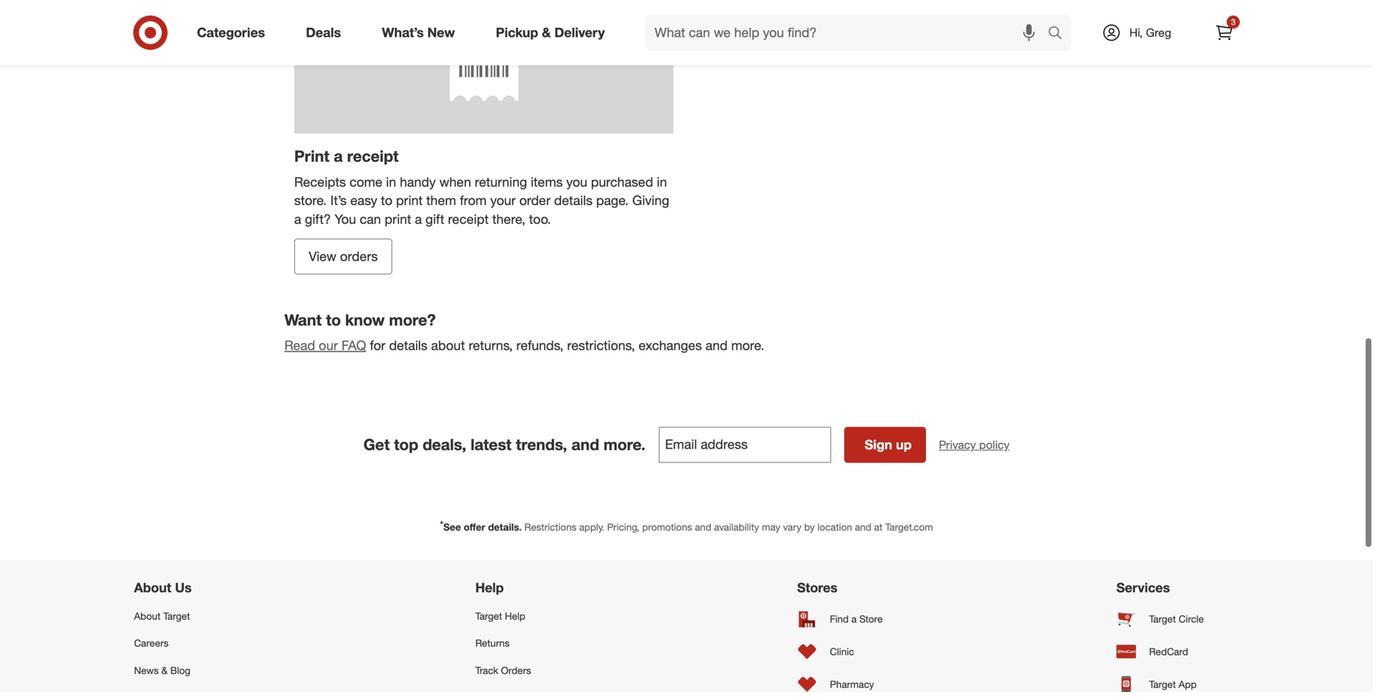 Task type: vqa. For each thing, say whether or not it's contained in the screenshot.
Starbucks until
no



Task type: locate. For each thing, give the bounding box(es) containing it.
delivery
[[555, 25, 605, 41]]

0 horizontal spatial to
[[326, 310, 341, 329]]

target up returns
[[475, 610, 502, 623]]

3 link
[[1207, 15, 1242, 51]]

1 horizontal spatial to
[[381, 193, 393, 209]]

clinic link
[[797, 636, 899, 668]]

0 vertical spatial about
[[134, 580, 171, 596]]

to inside receipts come in handy when returning items you purchased in store. it's easy to print them from your order details page. giving a gift? you can print a gift receipt there, too.
[[381, 193, 393, 209]]

and right "exchanges"
[[706, 338, 728, 354]]

target circle
[[1149, 613, 1204, 625]]

target for target app
[[1149, 678, 1176, 691]]

in
[[386, 174, 396, 190], [657, 174, 667, 190]]

vary
[[783, 521, 802, 533]]

details down more?
[[389, 338, 428, 354]]

target left app
[[1149, 678, 1176, 691]]

0 vertical spatial &
[[542, 25, 551, 41]]

news & blog link
[[134, 657, 257, 684]]

& left blog
[[161, 664, 168, 677]]

0 vertical spatial more.
[[731, 338, 764, 354]]

1 horizontal spatial in
[[657, 174, 667, 190]]

print
[[294, 147, 330, 166]]

about
[[134, 580, 171, 596], [134, 610, 161, 623]]

careers
[[134, 637, 169, 650]]

pickup
[[496, 25, 538, 41]]

sign
[[865, 437, 892, 453]]

news & blog
[[134, 664, 191, 677]]

items
[[531, 174, 563, 190]]

want to know more?
[[284, 310, 436, 329]]

1 vertical spatial &
[[161, 664, 168, 677]]

to
[[381, 193, 393, 209], [326, 310, 341, 329]]

0 vertical spatial receipt
[[347, 147, 399, 166]]

what's new link
[[368, 15, 475, 51]]

there,
[[492, 211, 525, 227]]

2 about from the top
[[134, 610, 161, 623]]

store
[[860, 613, 883, 625]]

help
[[475, 580, 504, 596], [505, 610, 525, 623]]

0 horizontal spatial &
[[161, 664, 168, 677]]

1 horizontal spatial details
[[554, 193, 593, 209]]

services
[[1117, 580, 1170, 596]]

too.
[[529, 211, 551, 227]]

0 vertical spatial help
[[475, 580, 504, 596]]

1 vertical spatial to
[[326, 310, 341, 329]]

& for pickup
[[542, 25, 551, 41]]

find
[[830, 613, 849, 625]]

a left "gift?" at the top of the page
[[294, 211, 301, 227]]

print right the can
[[385, 211, 411, 227]]

track
[[475, 664, 498, 677]]

policy
[[979, 438, 1010, 452]]

0 horizontal spatial more.
[[604, 435, 646, 454]]

location
[[818, 521, 852, 533]]

top
[[394, 435, 418, 454]]

store.
[[294, 193, 327, 209]]

target left the circle
[[1149, 613, 1176, 625]]

deals link
[[292, 15, 362, 51]]

and right trends,
[[572, 435, 599, 454]]

in right come in the top of the page
[[386, 174, 396, 190]]

about up about target
[[134, 580, 171, 596]]

print
[[396, 193, 423, 209], [385, 211, 411, 227]]

3
[[1231, 17, 1236, 27]]

clinic
[[830, 646, 854, 658]]

sign up
[[865, 437, 912, 453]]

target inside "link"
[[1149, 613, 1176, 625]]

offer
[[464, 521, 485, 533]]

and left availability at the bottom right of the page
[[695, 521, 712, 533]]

stores
[[797, 580, 838, 596]]

1 about from the top
[[134, 580, 171, 596]]

returns link
[[475, 630, 579, 657]]

restrictions
[[525, 521, 577, 533]]

pharmacy link
[[797, 668, 899, 692]]

more.
[[731, 338, 764, 354], [604, 435, 646, 454]]

details
[[554, 193, 593, 209], [389, 338, 428, 354]]

& right pickup
[[542, 25, 551, 41]]

2 in from the left
[[657, 174, 667, 190]]

1 horizontal spatial more.
[[731, 338, 764, 354]]

new
[[427, 25, 455, 41]]

at
[[874, 521, 883, 533]]

None text field
[[659, 427, 831, 463]]

details down you
[[554, 193, 593, 209]]

1 horizontal spatial &
[[542, 25, 551, 41]]

to up our on the left of page
[[326, 310, 341, 329]]

redcard
[[1149, 646, 1188, 658]]

to right easy
[[381, 193, 393, 209]]

* see offer details. restrictions apply. pricing, promotions and availability may vary by location and at target.com
[[440, 519, 933, 533]]

purchased
[[591, 174, 653, 190]]

a right 'find'
[[852, 613, 857, 625]]

1 horizontal spatial receipt
[[448, 211, 489, 227]]

know
[[345, 310, 385, 329]]

about up the careers
[[134, 610, 161, 623]]

gift?
[[305, 211, 331, 227]]

read
[[284, 338, 315, 354]]

help up the returns 'link'
[[505, 610, 525, 623]]

1 vertical spatial receipt
[[448, 211, 489, 227]]

a
[[334, 147, 343, 166], [294, 211, 301, 227], [415, 211, 422, 227], [852, 613, 857, 625]]

print a receipt
[[294, 147, 399, 166]]

app
[[1179, 678, 1197, 691]]

about target
[[134, 610, 190, 623]]

apply.
[[579, 521, 605, 533]]

refunds,
[[516, 338, 564, 354]]

0 vertical spatial details
[[554, 193, 593, 209]]

greg
[[1146, 25, 1171, 40]]

target for target circle
[[1149, 613, 1176, 625]]

1 vertical spatial about
[[134, 610, 161, 623]]

0 horizontal spatial in
[[386, 174, 396, 190]]

receipt up come in the top of the page
[[347, 147, 399, 166]]

1 vertical spatial more.
[[604, 435, 646, 454]]

view orders
[[309, 248, 378, 264]]

0 horizontal spatial receipt
[[347, 147, 399, 166]]

receipt down from
[[448, 211, 489, 227]]

&
[[542, 25, 551, 41], [161, 664, 168, 677]]

what's
[[382, 25, 424, 41]]

0 horizontal spatial details
[[389, 338, 428, 354]]

hi,
[[1130, 25, 1143, 40]]

receipt
[[347, 147, 399, 166], [448, 211, 489, 227]]

pickup & delivery
[[496, 25, 605, 41]]

print down handy
[[396, 193, 423, 209]]

1 horizontal spatial help
[[505, 610, 525, 623]]

up
[[896, 437, 912, 453]]

you
[[566, 174, 587, 190]]

help up target help
[[475, 580, 504, 596]]

find a store
[[830, 613, 883, 625]]

and
[[706, 338, 728, 354], [572, 435, 599, 454], [695, 521, 712, 533], [855, 521, 872, 533]]

returns,
[[469, 338, 513, 354]]

in up giving
[[657, 174, 667, 190]]

0 vertical spatial to
[[381, 193, 393, 209]]



Task type: describe. For each thing, give the bounding box(es) containing it.
faq
[[342, 338, 366, 354]]

a inside find a store link
[[852, 613, 857, 625]]

target app
[[1149, 678, 1197, 691]]

page.
[[596, 193, 629, 209]]

target help
[[475, 610, 525, 623]]

more?
[[389, 310, 436, 329]]

our
[[319, 338, 338, 354]]

and left at
[[855, 521, 872, 533]]

come
[[350, 174, 383, 190]]

categories
[[197, 25, 265, 41]]

get top deals, latest trends, and more.
[[364, 435, 646, 454]]

hi, greg
[[1130, 25, 1171, 40]]

news
[[134, 664, 159, 677]]

receipts
[[294, 174, 346, 190]]

orders
[[340, 248, 378, 264]]

about target link
[[134, 603, 257, 630]]

promotions
[[642, 521, 692, 533]]

pickup & delivery link
[[482, 15, 625, 51]]

exchanges
[[639, 338, 702, 354]]

availability
[[714, 521, 759, 533]]

get
[[364, 435, 390, 454]]

a left gift
[[415, 211, 422, 227]]

pricing,
[[607, 521, 640, 533]]

track orders link
[[475, 657, 579, 684]]

orders
[[501, 664, 531, 677]]

read our faq for details about returns, refunds, restrictions, exchanges and more.
[[284, 338, 764, 354]]

search
[[1041, 26, 1080, 42]]

1 vertical spatial print
[[385, 211, 411, 227]]

pharmacy
[[830, 678, 874, 691]]

about us
[[134, 580, 192, 596]]

when
[[439, 174, 471, 190]]

privacy
[[939, 438, 976, 452]]

your
[[490, 193, 516, 209]]

about for about us
[[134, 580, 171, 596]]

blog
[[170, 664, 191, 677]]

view
[[309, 248, 336, 264]]

sign up button
[[844, 427, 926, 463]]

read our faq link
[[284, 338, 366, 354]]

0 horizontal spatial help
[[475, 580, 504, 596]]

what's new
[[382, 25, 455, 41]]

see
[[443, 521, 461, 533]]

gift
[[426, 211, 444, 227]]

us
[[175, 580, 192, 596]]

target.com
[[885, 521, 933, 533]]

1 vertical spatial help
[[505, 610, 525, 623]]

What can we help you find? suggestions appear below search field
[[645, 15, 1052, 51]]

them
[[426, 193, 456, 209]]

you
[[335, 211, 356, 227]]

receipt inside receipts come in handy when returning items you purchased in store. it's easy to print them from your order details page. giving a gift? you can print a gift receipt there, too.
[[448, 211, 489, 227]]

redcard link
[[1117, 636, 1239, 668]]

deals
[[306, 25, 341, 41]]

restrictions,
[[567, 338, 635, 354]]

0 vertical spatial print
[[396, 193, 423, 209]]

for
[[370, 338, 386, 354]]

target for target help
[[475, 610, 502, 623]]

handy
[[400, 174, 436, 190]]

returns
[[475, 637, 510, 650]]

returning
[[475, 174, 527, 190]]

details inside receipts come in handy when returning items you purchased in store. it's easy to print them from your order details page. giving a gift? you can print a gift receipt there, too.
[[554, 193, 593, 209]]

order
[[519, 193, 551, 209]]

& for news
[[161, 664, 168, 677]]

a right the print
[[334, 147, 343, 166]]

may
[[762, 521, 780, 533]]

circle
[[1179, 613, 1204, 625]]

latest
[[471, 435, 512, 454]]

target down us
[[163, 610, 190, 623]]

giving
[[632, 193, 669, 209]]

easy
[[350, 193, 377, 209]]

privacy policy link
[[939, 437, 1010, 453]]

from
[[460, 193, 487, 209]]

view orders link
[[294, 239, 392, 275]]

by
[[804, 521, 815, 533]]

1 in from the left
[[386, 174, 396, 190]]

it's
[[330, 193, 347, 209]]

1 vertical spatial details
[[389, 338, 428, 354]]

trends,
[[516, 435, 567, 454]]

*
[[440, 519, 443, 529]]

track orders
[[475, 664, 531, 677]]

about for about target
[[134, 610, 161, 623]]

details.
[[488, 521, 522, 533]]



